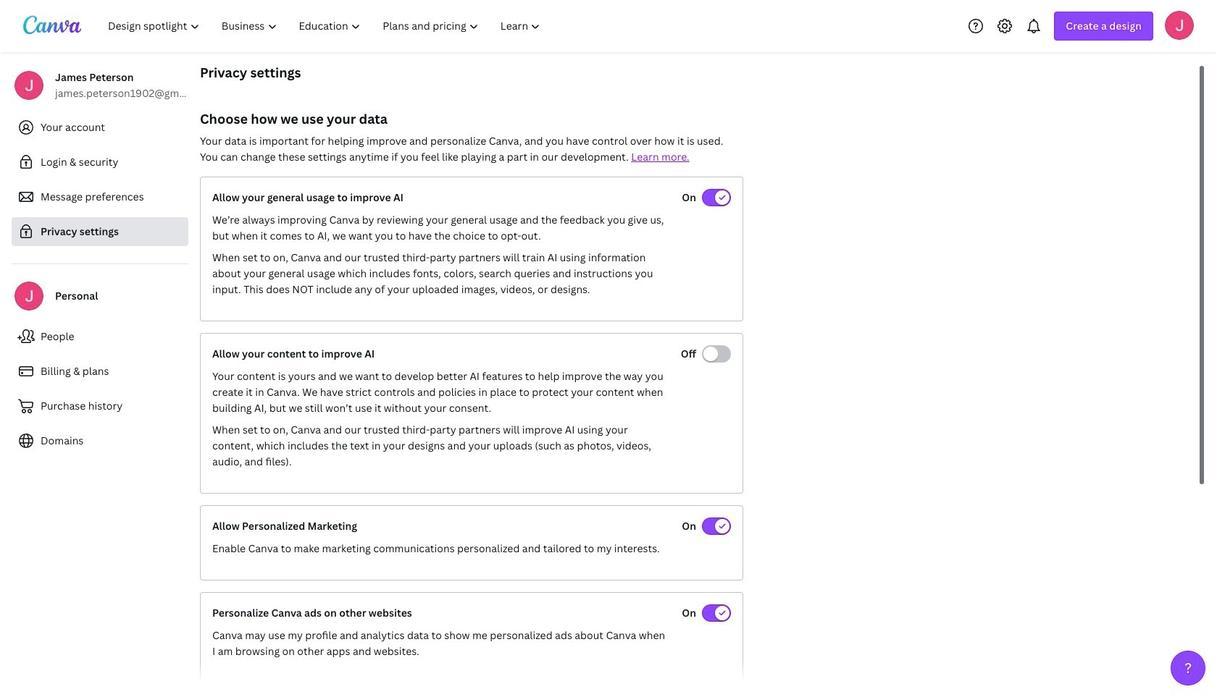 Task type: locate. For each thing, give the bounding box(es) containing it.
james peterson image
[[1165, 11, 1194, 39]]

top level navigation element
[[99, 12, 553, 41]]



Task type: vqa. For each thing, say whether or not it's contained in the screenshot.
JAMES PETERSON icon
yes



